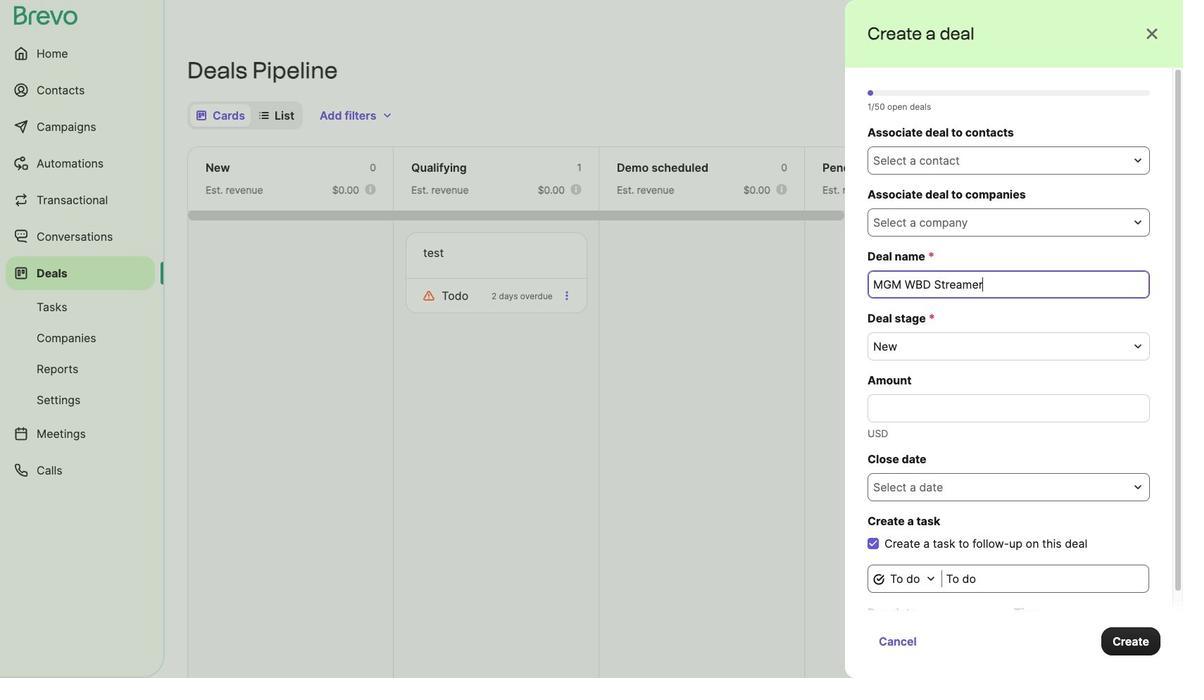 Task type: describe. For each thing, give the bounding box(es) containing it.
create a deal dialog
[[845, 0, 1183, 678]]

none text field inside create a deal dialog
[[868, 394, 1150, 423]]



Task type: vqa. For each thing, say whether or not it's contained in the screenshot.
CREATE A DEAL dialog
yes



Task type: locate. For each thing, give the bounding box(es) containing it.
progress bar
[[897, 62, 961, 65]]

None text field
[[868, 270, 1150, 299], [941, 565, 1150, 593], [868, 270, 1150, 299], [941, 565, 1150, 593]]

None text field
[[868, 394, 1150, 423]]

Name search field
[[1034, 101, 1161, 130]]



